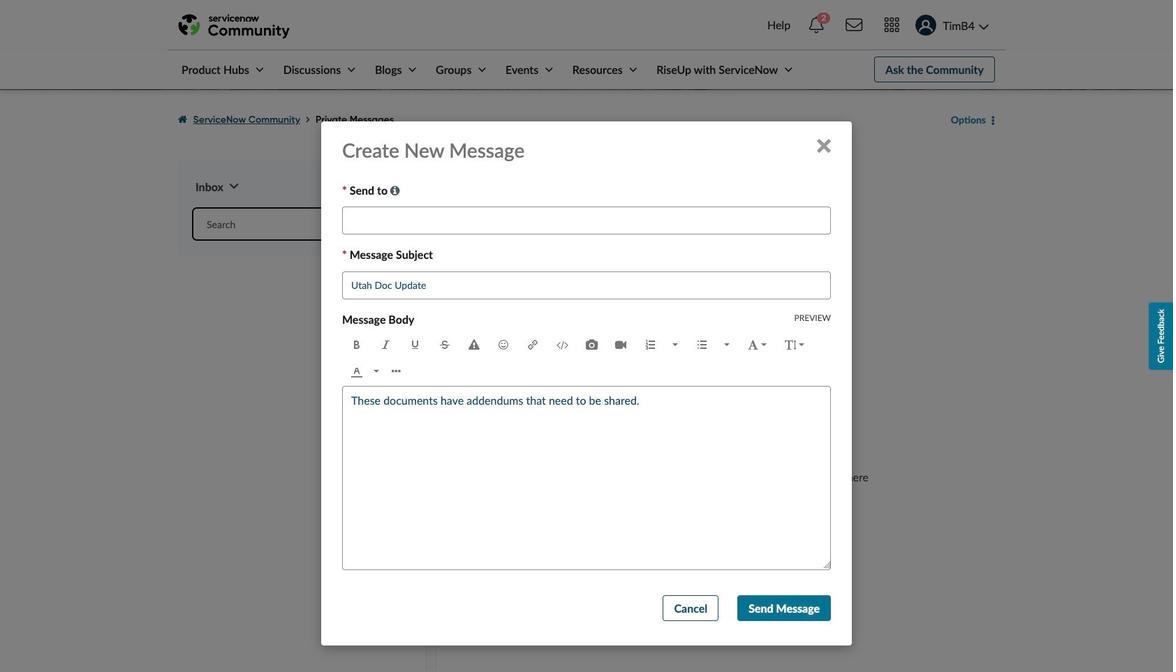 Task type: vqa. For each thing, say whether or not it's contained in the screenshot.
Platform
no



Task type: describe. For each thing, give the bounding box(es) containing it.
close image
[[817, 139, 831, 153]]

1 horizontal spatial numbered list image
[[672, 344, 678, 347]]

text color image
[[374, 370, 379, 373]]

bullet list image
[[724, 344, 730, 347]]

users who have disabled private messages will be removed from the send list and not receive a message image
[[390, 185, 400, 196]]

text color image
[[351, 365, 362, 376]]

Search text field
[[192, 207, 422, 241]]

bold image
[[351, 338, 362, 349]]

underline image
[[410, 338, 421, 349]]

Enter a user name text field
[[351, 212, 372, 230]]



Task type: locate. For each thing, give the bounding box(es) containing it.
dialog
[[321, 122, 852, 646]]

bullet list image
[[696, 338, 707, 349]]

insert emoji image
[[498, 338, 509, 349]]

strikethrough image
[[439, 338, 450, 349]]

numbered list image
[[645, 338, 656, 349], [672, 344, 678, 347]]

expand toolbar image
[[392, 365, 403, 376]]

group
[[343, 333, 488, 358], [343, 333, 813, 384], [490, 333, 517, 358], [519, 333, 635, 358], [636, 333, 738, 358], [383, 359, 411, 384], [820, 560, 832, 571]]

italic image
[[381, 338, 392, 349]]

insert photos image
[[586, 338, 597, 349]]

None text field
[[342, 272, 831, 299]]

list
[[178, 101, 942, 139]]

numbered list image left bullet list icon at right
[[672, 344, 678, 347]]

numbered list image right insert video image
[[645, 338, 656, 349]]

insert video image
[[615, 338, 626, 349]]

None submit
[[663, 596, 719, 622], [738, 596, 831, 622], [663, 596, 719, 622], [738, 596, 831, 622]]

insert/edit link image
[[527, 338, 538, 349]]

insert a spoiler tag image
[[469, 338, 480, 349]]

heading
[[342, 138, 525, 162]]

0 horizontal spatial numbered list image
[[645, 338, 656, 349]]

insert/edit code sample image
[[557, 338, 568, 349]]

menu bar
[[168, 50, 796, 89]]



